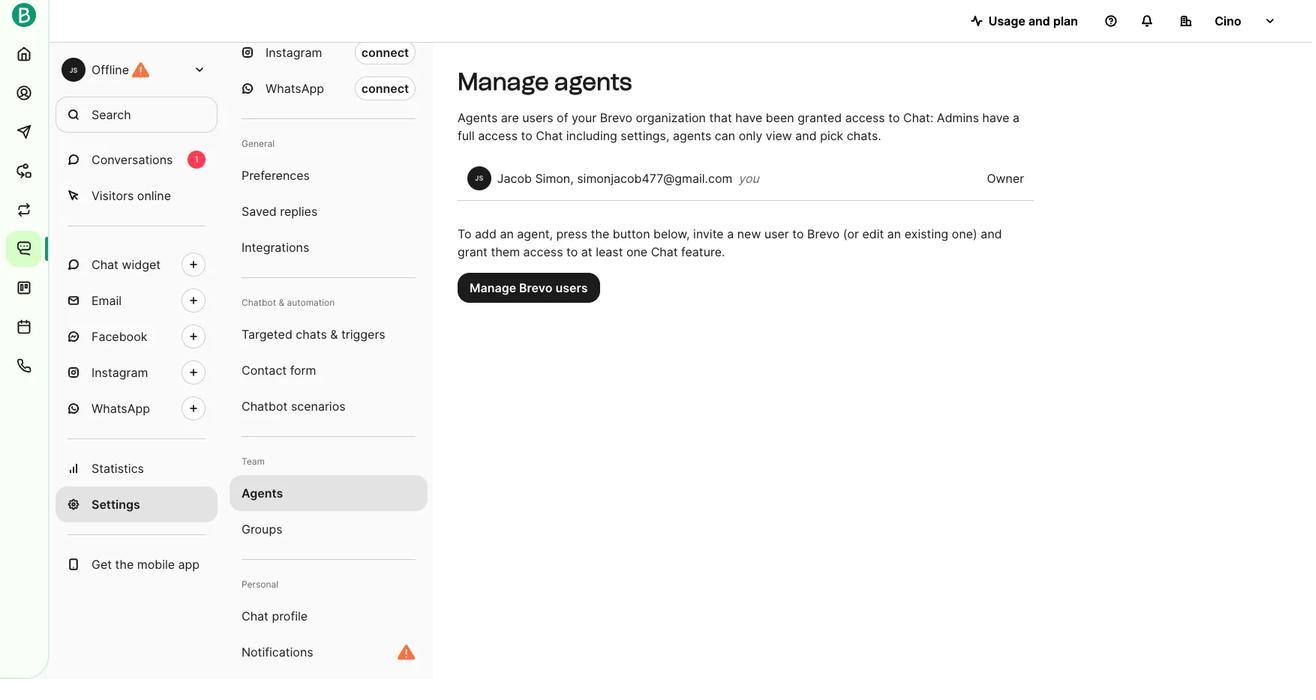 Task type: locate. For each thing, give the bounding box(es) containing it.
agents
[[458, 110, 498, 125], [242, 486, 283, 501]]

and down granted on the right top of the page
[[795, 128, 817, 143]]

2 horizontal spatial brevo
[[807, 226, 840, 241]]

1 vertical spatial whatsapp
[[92, 401, 150, 416]]

1 horizontal spatial a
[[1013, 110, 1020, 125]]

2 connect from the top
[[361, 81, 409, 96]]

1 vertical spatial agents
[[673, 128, 712, 143]]

1 vertical spatial instagram
[[92, 365, 148, 380]]

chatbot up targeted
[[242, 297, 276, 308]]

1 vertical spatial chatbot
[[242, 399, 288, 414]]

targeted
[[242, 327, 292, 342]]

0 vertical spatial brevo
[[600, 110, 633, 125]]

access
[[845, 110, 885, 125], [478, 128, 518, 143], [523, 244, 563, 259]]

0 vertical spatial manage
[[458, 68, 549, 96]]

and
[[1028, 14, 1050, 29], [795, 128, 817, 143], [981, 226, 1002, 241]]

new
[[737, 226, 761, 241]]

least
[[596, 244, 623, 259]]

manage
[[458, 68, 549, 96], [470, 280, 516, 295]]

brevo up including
[[600, 110, 633, 125]]

0 vertical spatial instagram
[[266, 45, 322, 60]]

1 horizontal spatial users
[[556, 280, 588, 295]]

personal
[[242, 579, 278, 590]]

1 vertical spatial connect
[[361, 81, 409, 96]]

1 vertical spatial manage
[[470, 280, 516, 295]]

granted
[[798, 110, 842, 125]]

(or
[[843, 226, 859, 241]]

instagram
[[266, 45, 322, 60], [92, 365, 148, 380]]

access down agent,
[[523, 244, 563, 259]]

a inside to add an agent, press the button below, invite a new user to brevo (or edit an existing one) and grant them access to at least one chat feature.
[[727, 226, 734, 241]]

1 vertical spatial and
[[795, 128, 817, 143]]

chat down personal
[[242, 609, 269, 624]]

the up least
[[591, 226, 609, 241]]

0 horizontal spatial js
[[69, 66, 78, 74]]

1 an from the left
[[500, 226, 514, 241]]

visitors online link
[[56, 178, 218, 214]]

whatsapp
[[266, 81, 324, 96], [92, 401, 150, 416]]

a left new
[[727, 226, 734, 241]]

instagram link
[[56, 355, 218, 391]]

agents down 'organization'
[[673, 128, 712, 143]]

chat:
[[903, 110, 934, 125]]

been
[[766, 110, 794, 125]]

1 connect from the top
[[361, 45, 409, 60]]

brevo left (or in the top right of the page
[[807, 226, 840, 241]]

1 chatbot from the top
[[242, 297, 276, 308]]

preferences link
[[230, 158, 428, 194]]

visitors online
[[92, 188, 171, 203]]

1 horizontal spatial instagram
[[266, 45, 322, 60]]

agents down team
[[242, 486, 283, 501]]

user
[[764, 226, 789, 241]]

0 horizontal spatial agents
[[554, 68, 632, 96]]

& left the automation
[[279, 297, 284, 308]]

users
[[522, 110, 553, 125], [556, 280, 588, 295]]

0 vertical spatial users
[[522, 110, 553, 125]]

0 horizontal spatial have
[[735, 110, 762, 125]]

agents inside agents are users of your brevo organization that have been granted access to chat: admins have a full access to chat including settings, agents can only view and pick chats.
[[458, 110, 498, 125]]

1 vertical spatial &
[[330, 327, 338, 342]]

access up chats. on the top right of the page
[[845, 110, 885, 125]]

one
[[626, 244, 648, 259]]

0 horizontal spatial brevo
[[519, 280, 553, 295]]

chat down of
[[536, 128, 563, 143]]

email
[[92, 293, 122, 308]]

chatbot for chatbot & automation
[[242, 297, 276, 308]]

can
[[715, 128, 735, 143]]

agents
[[554, 68, 632, 96], [673, 128, 712, 143]]

0 horizontal spatial access
[[478, 128, 518, 143]]

groups
[[242, 522, 282, 537]]

an up them on the left top
[[500, 226, 514, 241]]

0 vertical spatial agents
[[554, 68, 632, 96]]

0 horizontal spatial users
[[522, 110, 553, 125]]

and inside button
[[1028, 14, 1050, 29]]

0 vertical spatial whatsapp
[[266, 81, 324, 96]]

1 vertical spatial agents
[[242, 486, 283, 501]]

manage down them on the left top
[[470, 280, 516, 295]]

agents up full at top
[[458, 110, 498, 125]]

mobile
[[137, 557, 175, 572]]

chat down below, in the top of the page
[[651, 244, 678, 259]]

0 horizontal spatial &
[[279, 297, 284, 308]]

1 vertical spatial a
[[727, 226, 734, 241]]

1 horizontal spatial access
[[523, 244, 563, 259]]

1 vertical spatial users
[[556, 280, 588, 295]]

access down are
[[478, 128, 518, 143]]

1 horizontal spatial &
[[330, 327, 338, 342]]

1 horizontal spatial brevo
[[600, 110, 633, 125]]

simonjacob477@gmail.com
[[577, 171, 733, 186]]

1 horizontal spatial whatsapp
[[266, 81, 324, 96]]

cino
[[1215, 14, 1241, 29]]

1 horizontal spatial an
[[887, 226, 901, 241]]

0 horizontal spatial an
[[500, 226, 514, 241]]

to add an agent, press the button below, invite a new user to brevo (or edit an existing one) and grant them access to at least one chat feature.
[[458, 226, 1002, 259]]

integrations link
[[230, 230, 428, 266]]

1 vertical spatial brevo
[[807, 226, 840, 241]]

0 vertical spatial the
[[591, 226, 609, 241]]

and left plan
[[1028, 14, 1050, 29]]

chats.
[[847, 128, 881, 143]]

scenarios
[[291, 399, 346, 414]]

whatsapp up general
[[266, 81, 324, 96]]

widget
[[122, 257, 161, 272]]

button
[[613, 226, 650, 241]]

agents are users of your brevo organization that have been granted access to chat: admins have a full access to chat including settings, agents can only view and pick chats.
[[458, 110, 1020, 143]]

1 horizontal spatial the
[[591, 226, 609, 241]]

contact form link
[[230, 353, 428, 389]]

1 vertical spatial the
[[115, 557, 134, 572]]

instagram inside "link"
[[92, 365, 148, 380]]

0 vertical spatial js
[[69, 66, 78, 74]]

to
[[888, 110, 900, 125], [521, 128, 533, 143], [792, 226, 804, 241], [566, 244, 578, 259]]

cino button
[[1168, 6, 1288, 36]]

1 horizontal spatial and
[[981, 226, 1002, 241]]

js left offline
[[69, 66, 78, 74]]

get the mobile app link
[[56, 547, 218, 583]]

app
[[178, 557, 200, 572]]

1 horizontal spatial agents
[[458, 110, 498, 125]]

brevo down them on the left top
[[519, 280, 553, 295]]

0 horizontal spatial instagram
[[92, 365, 148, 380]]

an right edit
[[887, 226, 901, 241]]

1 have from the left
[[735, 110, 762, 125]]

1 horizontal spatial agents
[[673, 128, 712, 143]]

1 horizontal spatial have
[[982, 110, 1010, 125]]

agent,
[[517, 226, 553, 241]]

online
[[137, 188, 171, 203]]

chatbot scenarios
[[242, 399, 346, 414]]

manage agents
[[458, 68, 632, 96]]

0 horizontal spatial agents
[[242, 486, 283, 501]]

agents inside agents are users of your brevo organization that have been granted access to chat: admins have a full access to chat including settings, agents can only view and pick chats.
[[673, 128, 712, 143]]

whatsapp down the instagram "link"
[[92, 401, 150, 416]]

0 vertical spatial a
[[1013, 110, 1020, 125]]

0 horizontal spatial and
[[795, 128, 817, 143]]

users inside agents are users of your brevo organization that have been granted access to chat: admins have a full access to chat including settings, agents can only view and pick chats.
[[522, 110, 553, 125]]

0 horizontal spatial a
[[727, 226, 734, 241]]

have up only
[[735, 110, 762, 125]]

2 vertical spatial access
[[523, 244, 563, 259]]

0 vertical spatial and
[[1028, 14, 1050, 29]]

to left at
[[566, 244, 578, 259]]

chat widget
[[92, 257, 161, 272]]

and right one)
[[981, 226, 1002, 241]]

js left the jacob on the left top
[[475, 174, 483, 183]]

are
[[501, 110, 519, 125]]

form
[[290, 363, 316, 378]]

chatbot down contact
[[242, 399, 288, 414]]

feature.
[[681, 244, 725, 259]]

0 vertical spatial connect
[[361, 45, 409, 60]]

brevo
[[600, 110, 633, 125], [807, 226, 840, 241], [519, 280, 553, 295]]

to right user
[[792, 226, 804, 241]]

agents up the your
[[554, 68, 632, 96]]

usage and plan
[[989, 14, 1078, 29]]

the right get
[[115, 557, 134, 572]]

including
[[566, 128, 617, 143]]

press
[[556, 226, 587, 241]]

the
[[591, 226, 609, 241], [115, 557, 134, 572]]

users left of
[[522, 110, 553, 125]]

a right admins
[[1013, 110, 1020, 125]]

2 chatbot from the top
[[242, 399, 288, 414]]

brevo inside to add an agent, press the button below, invite a new user to brevo (or edit an existing one) and grant them access to at least one chat feature.
[[807, 226, 840, 241]]

below,
[[653, 226, 690, 241]]

offline
[[92, 62, 129, 77]]

users down at
[[556, 280, 588, 295]]

& right chats
[[330, 327, 338, 342]]

0 vertical spatial &
[[279, 297, 284, 308]]

to up the jacob on the left top
[[521, 128, 533, 143]]

have right admins
[[982, 110, 1010, 125]]

chat inside to add an agent, press the button below, invite a new user to brevo (or edit an existing one) and grant them access to at least one chat feature.
[[651, 244, 678, 259]]

manage up are
[[458, 68, 549, 96]]

invite
[[693, 226, 724, 241]]

2 horizontal spatial access
[[845, 110, 885, 125]]

0 vertical spatial access
[[845, 110, 885, 125]]

2 horizontal spatial and
[[1028, 14, 1050, 29]]

facebook
[[92, 329, 147, 344]]

a
[[1013, 110, 1020, 125], [727, 226, 734, 241]]

2 vertical spatial and
[[981, 226, 1002, 241]]

of
[[557, 110, 568, 125]]

0 vertical spatial chatbot
[[242, 297, 276, 308]]

1 horizontal spatial js
[[475, 174, 483, 183]]

chat up email
[[92, 257, 118, 272]]

0 vertical spatial agents
[[458, 110, 498, 125]]



Task type: describe. For each thing, give the bounding box(es) containing it.
jacob
[[497, 171, 532, 186]]

search
[[92, 107, 131, 122]]

and inside agents are users of your brevo organization that have been granted access to chat: admins have a full access to chat including settings, agents can only view and pick chats.
[[795, 128, 817, 143]]

saved replies
[[242, 204, 318, 219]]

admins
[[937, 110, 979, 125]]

targeted chats & triggers link
[[230, 317, 428, 353]]

saved replies link
[[230, 194, 428, 230]]

a inside agents are users of your brevo organization that have been granted access to chat: admins have a full access to chat including settings, agents can only view and pick chats.
[[1013, 110, 1020, 125]]

grant
[[458, 244, 488, 259]]

them
[[491, 244, 520, 259]]

settings link
[[56, 487, 218, 523]]

visitors
[[92, 188, 134, 203]]

email link
[[56, 283, 218, 319]]

you
[[739, 171, 759, 186]]

chat inside agents are users of your brevo organization that have been granted access to chat: admins have a full access to chat including settings, agents can only view and pick chats.
[[536, 128, 563, 143]]

chat profile link
[[230, 599, 428, 635]]

2 have from the left
[[982, 110, 1010, 125]]

team
[[242, 456, 265, 467]]

full
[[458, 128, 475, 143]]

plan
[[1053, 14, 1078, 29]]

automation
[[287, 297, 335, 308]]

facebook link
[[56, 319, 218, 355]]

your
[[572, 110, 597, 125]]

manage brevo users
[[470, 280, 588, 295]]

only
[[739, 128, 762, 143]]

groups link
[[230, 512, 428, 548]]

agents for agents are users of your brevo organization that have been granted access to chat: admins have a full access to chat including settings, agents can only view and pick chats.
[[458, 110, 498, 125]]

organization
[[636, 110, 706, 125]]

users for brevo
[[556, 280, 588, 295]]

profile
[[272, 609, 308, 624]]

connect for whatsapp
[[361, 81, 409, 96]]

chat widget link
[[56, 247, 218, 283]]

connect for instagram
[[361, 45, 409, 60]]

owner
[[987, 171, 1024, 186]]

notifications
[[242, 645, 313, 660]]

preferences
[[242, 168, 310, 183]]

existing
[[905, 226, 949, 241]]

users for are
[[522, 110, 553, 125]]

access inside to add an agent, press the button below, invite a new user to brevo (or edit an existing one) and grant them access to at least one chat feature.
[[523, 244, 563, 259]]

notifications link
[[230, 635, 428, 671]]

statistics
[[92, 461, 144, 476]]

1 vertical spatial js
[[475, 174, 483, 183]]

contact form
[[242, 363, 316, 378]]

targeted chats & triggers
[[242, 327, 385, 342]]

manage brevo users link
[[458, 273, 600, 303]]

2 vertical spatial brevo
[[519, 280, 553, 295]]

get the mobile app
[[92, 557, 200, 572]]

settings
[[92, 497, 140, 512]]

0 horizontal spatial whatsapp
[[92, 401, 150, 416]]

whatsapp link
[[56, 391, 218, 427]]

conversations
[[92, 152, 173, 167]]

agents for agents
[[242, 486, 283, 501]]

1 vertical spatial access
[[478, 128, 518, 143]]

chat profile
[[242, 609, 308, 624]]

get
[[92, 557, 112, 572]]

usage
[[989, 14, 1026, 29]]

statistics link
[[56, 451, 218, 487]]

to
[[458, 226, 472, 241]]

saved
[[242, 204, 277, 219]]

manage for manage agents
[[458, 68, 549, 96]]

chatbot & automation
[[242, 297, 335, 308]]

and inside to add an agent, press the button below, invite a new user to brevo (or edit an existing one) and grant them access to at least one chat feature.
[[981, 226, 1002, 241]]

1
[[194, 154, 199, 165]]

,
[[570, 171, 574, 186]]

search link
[[56, 97, 218, 133]]

pick
[[820, 128, 844, 143]]

triggers
[[341, 327, 385, 342]]

chatbot scenarios link
[[230, 389, 428, 425]]

integrations
[[242, 240, 309, 255]]

the inside to add an agent, press the button below, invite a new user to brevo (or edit an existing one) and grant them access to at least one chat feature.
[[591, 226, 609, 241]]

view
[[766, 128, 792, 143]]

general
[[242, 138, 275, 149]]

agents link
[[230, 476, 428, 512]]

edit
[[862, 226, 884, 241]]

settings,
[[621, 128, 670, 143]]

usage and plan button
[[959, 6, 1090, 36]]

manage for manage brevo users
[[470, 280, 516, 295]]

jacob simon , simonjacob477@gmail.com you
[[497, 171, 759, 186]]

chatbot for chatbot scenarios
[[242, 399, 288, 414]]

to left chat:
[[888, 110, 900, 125]]

at
[[581, 244, 592, 259]]

chats
[[296, 327, 327, 342]]

that
[[709, 110, 732, 125]]

brevo inside agents are users of your brevo organization that have been granted access to chat: admins have a full access to chat including settings, agents can only view and pick chats.
[[600, 110, 633, 125]]

2 an from the left
[[887, 226, 901, 241]]

0 horizontal spatial the
[[115, 557, 134, 572]]

one)
[[952, 226, 977, 241]]



Task type: vqa. For each thing, say whether or not it's contained in the screenshot.
triggers at the left
yes



